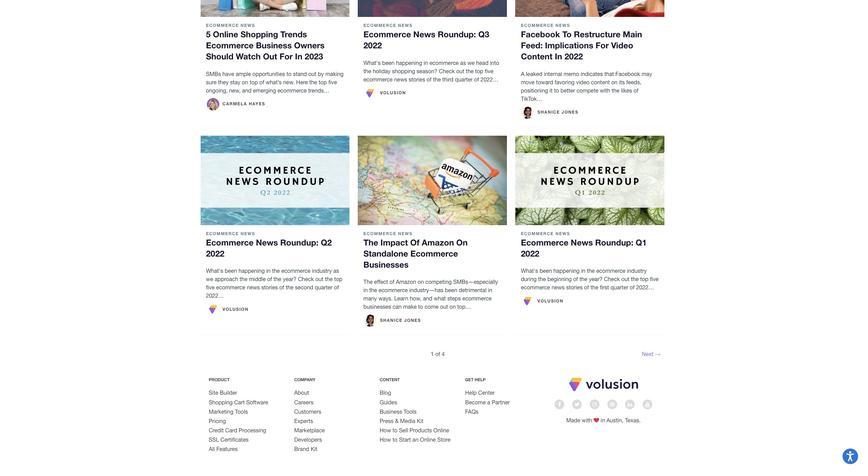 Task type: describe. For each thing, give the bounding box(es) containing it.
learn
[[394, 295, 408, 302]]

help center become a partner faqs
[[465, 390, 510, 415]]

of inside ecommerce news the impact of amazon on standalone ecommerce businesses
[[410, 238, 419, 247]]

facebook to restructure main feed: implications for video content in 2022 image
[[515, 0, 665, 17]]

ecommerce up ways.
[[379, 287, 408, 293]]

out inside what's been happening in ecommerce as we head into the holiday shopping season? check out the top five ecommerce news stories of the third quarter of 2022…
[[456, 68, 464, 74]]

top inside what's been happening in the ecommerce industry as we approach the middle of the year? check out the top five ecommerce news stories of the second quarter of 2022…
[[334, 276, 342, 282]]

in inside what's been happening in the ecommerce industry during the beginning of the year? check out the top five ecommerce news stories of the first quarter of 2022…
[[581, 268, 585, 274]]

ecommerce down detrimental
[[462, 295, 492, 302]]

get
[[465, 377, 474, 382]]

businesses
[[363, 260, 409, 269]]

volusion for ecommerce news roundup: q3 2022
[[380, 90, 406, 95]]

stories for ecommerce news roundup: q1 2022
[[566, 284, 583, 291]]

first
[[600, 284, 609, 291]]

business inside ecommerce news 5 online shopping trends ecommerce business owners should watch out for in 2023
[[256, 41, 292, 50]]

in inside ecommerce news facebook to restructure main feed: implications for video content in 2022
[[555, 52, 562, 61]]

site builder link
[[209, 390, 237, 396]]

move
[[521, 79, 535, 85]]

to inside the effect of amazon on competing smbs—especially in the ecommerce industry—has been detrimental in many ways. learn how, and what steps ecommerce businesses can make to come out on top…
[[418, 304, 423, 310]]

brand
[[294, 446, 309, 452]]

next → link
[[638, 348, 665, 360]]

5
[[206, 29, 211, 39]]

1 of 4
[[431, 351, 445, 357]]

video
[[611, 41, 633, 50]]

of left the first on the bottom right of the page
[[584, 284, 589, 291]]

business inside 'blog guides business tools press & media kit how to sell products online how to start an online store'
[[380, 408, 402, 415]]

and inside smbs have ample opportunities to stand out by making sure they stay on top of what's new. here the top five ongoing, new, and emerging ecommerce trends…
[[242, 87, 251, 93]]

credit
[[209, 427, 224, 433]]

2022 inside ecommerce news facebook to restructure main feed: implications for video content in 2022
[[565, 52, 583, 61]]

in austin, texas.
[[599, 417, 641, 423]]

what's been happening in the ecommerce industry as we approach the middle of the year? check out the top five ecommerce news stories of the second quarter of 2022…
[[206, 268, 342, 299]]

to inside ecommerce news facebook to restructure main feed: implications for video content in 2022
[[562, 29, 572, 39]]

ecommerce down approach
[[216, 284, 245, 291]]

should
[[206, 52, 233, 61]]

news for facebook to restructure main feed: implications for video content in 2022
[[556, 23, 570, 28]]

second
[[295, 284, 313, 291]]

in inside ecommerce news 5 online shopping trends ecommerce business owners should watch out for in 2023
[[295, 52, 302, 61]]

pricing
[[209, 418, 226, 424]]

content
[[591, 79, 610, 85]]

may
[[642, 71, 652, 77]]

about link
[[294, 390, 309, 396]]

company
[[294, 377, 315, 382]]

ecommerce software by volusion image
[[568, 377, 639, 392]]

product
[[209, 377, 229, 382]]

five inside what's been happening in the ecommerce industry during the beginning of the year? check out the top five ecommerce news stories of the first quarter of 2022…
[[650, 276, 659, 282]]

season?
[[417, 68, 437, 74]]

out inside what's been happening in the ecommerce industry as we approach the middle of the year? check out the top five ecommerce news stories of the second quarter of 2022…
[[315, 276, 323, 282]]

business tools link
[[380, 408, 417, 415]]

next →
[[642, 351, 660, 357]]

happening for ecommerce news roundup: q2 2022
[[239, 268, 265, 274]]

in up many
[[363, 287, 368, 293]]

2022 for ecommerce news roundup: q3 2022
[[363, 41, 382, 50]]

jones for businesses
[[404, 318, 421, 323]]

jones for video
[[562, 110, 578, 115]]

facebook inside a leaked internal memo indicates that facebook may move toward favoring video content on its feeds, positioning it to better compete with the likes of tiktok…
[[615, 71, 640, 77]]

1 how from the top
[[380, 427, 391, 433]]

marketplace link
[[294, 427, 325, 433]]

have
[[222, 71, 234, 77]]

making
[[325, 71, 343, 77]]

pricing link
[[209, 418, 226, 424]]

toward
[[536, 79, 553, 85]]

its
[[619, 79, 625, 85]]

that
[[604, 71, 614, 77]]

developers link
[[294, 437, 322, 443]]

ecommerce news ecommerce news roundup: q1 2022
[[521, 231, 647, 258]]

of inside the effect of amazon on competing smbs—especially in the ecommerce industry—has been detrimental in many ways. learn how, and what steps ecommerce businesses can make to come out on top…
[[390, 279, 394, 285]]

careers link
[[294, 399, 313, 405]]

tools inside site builder shopping cart software marketing tools pricing credit card processing ssl certificates all features
[[235, 408, 248, 415]]

processing
[[239, 427, 266, 433]]

owners
[[294, 41, 325, 50]]

hayes
[[249, 101, 265, 106]]

follow volusion on linkedin image
[[628, 402, 632, 407]]

what's for ecommerce news roundup: q1 2022
[[521, 268, 538, 274]]

faqs link
[[465, 408, 479, 415]]

the effect of amazon on competing smbs—especially in the ecommerce industry—has been detrimental in many ways. learn how, and what steps ecommerce businesses can make to come out on top…
[[363, 279, 498, 310]]

smbs
[[206, 71, 221, 77]]

q1
[[636, 238, 647, 247]]

→
[[655, 351, 660, 357]]

follow volusion on facebook image
[[558, 402, 561, 407]]

out inside what's been happening in the ecommerce industry during the beginning of the year? check out the top five ecommerce news stories of the first quarter of 2022…
[[621, 276, 629, 282]]

all features link
[[209, 446, 238, 452]]

made with
[[566, 417, 594, 423]]

marketing tools link
[[209, 408, 248, 415]]

volusion for ecommerce news roundup: q1 2022
[[538, 298, 563, 303]]

amazon inside ecommerce news the impact of amazon on standalone ecommerce businesses
[[422, 238, 454, 247]]

made
[[566, 417, 580, 423]]

ecommerce news roundup: q1 2022 image
[[515, 136, 665, 225]]

features
[[216, 446, 238, 452]]

cart
[[234, 399, 245, 405]]

we inside what's been happening in the ecommerce industry as we approach the middle of the year? check out the top five ecommerce news stories of the second quarter of 2022…
[[206, 276, 213, 282]]

shanice jones link for the impact of amazon on standalone ecommerce businesses
[[363, 314, 421, 327]]

and inside the effect of amazon on competing smbs—especially in the ecommerce industry—has been detrimental in many ways. learn how, and what steps ecommerce businesses can make to come out on top…
[[423, 295, 432, 302]]

roundup: for q1
[[595, 238, 633, 247]]

favoring
[[555, 79, 575, 85]]

about
[[294, 390, 309, 396]]

to left start
[[393, 437, 397, 443]]

center
[[478, 390, 495, 396]]

press & media kit link
[[380, 418, 424, 424]]

2022 for ecommerce news roundup: q1 2022
[[521, 249, 539, 258]]

shopping inside ecommerce news 5 online shopping trends ecommerce business owners should watch out for in 2023
[[241, 29, 278, 39]]

ecommerce down holiday
[[363, 76, 393, 82]]

ongoing,
[[206, 87, 228, 93]]

we inside what's been happening in ecommerce as we head into the holiday shopping season? check out the top five ecommerce news stories of the third quarter of 2022…
[[467, 60, 475, 66]]

as inside what's been happening in the ecommerce industry as we approach the middle of the year? check out the top five ecommerce news stories of the second quarter of 2022…
[[333, 268, 339, 274]]

ecommerce news ecommerce news roundup: q3 2022
[[363, 23, 489, 50]]

amazon inside the effect of amazon on competing smbs—especially in the ecommerce industry—has been detrimental in many ways. learn how, and what steps ecommerce businesses can make to come out on top…
[[396, 279, 416, 285]]

of inside "pagination" navigation
[[435, 351, 440, 357]]

many
[[363, 295, 377, 302]]

ecommerce up the third
[[429, 60, 459, 66]]

out inside the effect of amazon on competing smbs—especially in the ecommerce industry—has been detrimental in many ways. learn how, and what steps ecommerce businesses can make to come out on top…
[[440, 304, 448, 310]]

to left sell
[[393, 427, 397, 433]]

kit for brand
[[311, 446, 317, 452]]

steps
[[447, 295, 461, 302]]

holiday
[[373, 68, 390, 74]]

stay
[[230, 79, 240, 85]]

five inside smbs have ample opportunities to stand out by making sure they stay on top of what's new. here the top five ongoing, new, and emerging ecommerce trends…
[[328, 79, 337, 85]]

approach
[[215, 276, 238, 282]]

ecommerce up second
[[281, 268, 311, 274]]

five inside what's been happening in the ecommerce industry as we approach the middle of the year? check out the top five ecommerce news stories of the second quarter of 2022…
[[206, 284, 215, 291]]

2 vertical spatial online
[[420, 437, 436, 443]]

industry for ecommerce news roundup: q2 2022
[[312, 268, 332, 274]]

quarter for ecommerce news roundup: q3 2022
[[455, 76, 473, 82]]

of right beginning
[[573, 276, 578, 282]]

ecommerce inside ecommerce news facebook to restructure main feed: implications for video content in 2022
[[521, 23, 554, 28]]

check inside what's been happening in the ecommerce industry as we approach the middle of the year? check out the top five ecommerce news stories of the second quarter of 2022…
[[298, 276, 314, 282]]

all
[[209, 446, 215, 452]]

volusion link for ecommerce news roundup: q2 2022
[[206, 303, 249, 316]]

shanice for the impact of amazon on standalone ecommerce businesses
[[380, 318, 403, 323]]

top inside what's been happening in ecommerce as we head into the holiday shopping season? check out the top five ecommerce news stories of the third quarter of 2022…
[[475, 68, 483, 74]]

0 vertical spatial help
[[475, 377, 486, 382]]

a
[[487, 399, 490, 405]]

beginning
[[547, 276, 572, 282]]

been for ecommerce news roundup: q1 2022
[[540, 268, 552, 274]]

shopping
[[392, 68, 415, 74]]

certificates
[[221, 437, 249, 443]]

in inside what's been happening in ecommerce as we head into the holiday shopping season? check out the top five ecommerce news stories of the third quarter of 2022…
[[424, 60, 428, 66]]

ample
[[236, 71, 251, 77]]

year? inside what's been happening in the ecommerce industry as we approach the middle of the year? check out the top five ecommerce news stories of the second quarter of 2022…
[[283, 276, 296, 282]]

standalone
[[363, 249, 408, 258]]

carmela
[[223, 101, 247, 106]]

internal
[[544, 71, 562, 77]]

into
[[490, 60, 499, 66]]

on inside a leaked internal memo indicates that facebook may move toward favoring video content on its feeds, positioning it to better compete with the likes of tiktok…
[[611, 79, 618, 85]]

of inside smbs have ample opportunities to stand out by making sure they stay on top of what's new. here the top five ongoing, new, and emerging ecommerce trends…
[[259, 79, 264, 85]]

detrimental
[[459, 287, 486, 293]]

come
[[425, 304, 438, 310]]

news for 5 online shopping trends ecommerce business owners should watch out for in 2023
[[241, 23, 255, 28]]

quarter for ecommerce news roundup: q1 2022
[[611, 284, 628, 291]]

2023
[[305, 52, 323, 61]]



Task type: locate. For each thing, give the bounding box(es) containing it.
volusion
[[380, 90, 406, 95], [538, 298, 563, 303], [223, 307, 249, 312]]

shopping inside site builder shopping cart software marketing tools pricing credit card processing ssl certificates all features
[[209, 399, 233, 405]]

1 horizontal spatial year?
[[589, 276, 603, 282]]

volusion link for ecommerce news roundup: q1 2022
[[521, 294, 563, 308]]

during
[[521, 276, 537, 282]]

smbs have ample opportunities to stand out by making sure they stay on top of what's new. here the top five ongoing, new, and emerging ecommerce trends…
[[206, 71, 343, 93]]

1 vertical spatial help
[[465, 390, 477, 396]]

1 vertical spatial online
[[433, 427, 449, 433]]

what's been happening in the ecommerce industry during the beginning of the year? check out the top five ecommerce news stories of the first quarter of 2022…
[[521, 268, 659, 291]]

the impact of amazon on standalone ecommerce businesses image
[[358, 136, 507, 225]]

0 vertical spatial 2022…
[[481, 76, 498, 82]]

content down feed:
[[521, 52, 553, 61]]

content up blog link
[[380, 377, 400, 382]]

compete
[[577, 87, 598, 93]]

tools down cart
[[235, 408, 248, 415]]

of right 1
[[435, 351, 440, 357]]

roundup: for q3
[[438, 29, 476, 39]]

as
[[460, 60, 466, 66], [333, 268, 339, 274]]

kit inside 'blog guides business tools press & media kit how to sell products online how to start an online store'
[[417, 418, 424, 424]]

roundup: inside ecommerce news ecommerce news roundup: q2 2022
[[280, 238, 318, 247]]

0 vertical spatial we
[[467, 60, 475, 66]]

online
[[213, 29, 238, 39], [433, 427, 449, 433], [420, 437, 436, 443]]

ways.
[[379, 295, 393, 302]]

2022 up "during"
[[521, 249, 539, 258]]

content inside ecommerce news facebook to restructure main feed: implications for video content in 2022
[[521, 52, 553, 61]]

1 horizontal spatial what's
[[363, 60, 381, 66]]

0 horizontal spatial what's
[[206, 268, 223, 274]]

0 vertical spatial jones
[[562, 110, 578, 115]]

with inside a leaked internal memo indicates that facebook may move toward favoring video content on its feeds, positioning it to better compete with the likes of tiktok…
[[600, 87, 610, 93]]

news for ecommerce news roundup: q1 2022
[[552, 284, 565, 291]]

in up the season? on the top of the page
[[424, 60, 428, 66]]

business down guides
[[380, 408, 402, 415]]

1 horizontal spatial shanice
[[538, 110, 560, 115]]

1 horizontal spatial news
[[394, 76, 407, 82]]

what
[[434, 295, 446, 302]]

we
[[467, 60, 475, 66], [206, 276, 213, 282]]

been inside what's been happening in the ecommerce industry as we approach the middle of the year? check out the top five ecommerce news stories of the second quarter of 2022…
[[225, 268, 237, 274]]

1 vertical spatial shopping
[[209, 399, 233, 405]]

jones down make
[[404, 318, 421, 323]]

news for ecommerce news roundup: q3 2022
[[394, 76, 407, 82]]

check up the third
[[439, 68, 455, 74]]

five inside what's been happening in ecommerce as we head into the holiday shopping season? check out the top five ecommerce news stories of the third quarter of 2022…
[[485, 68, 493, 74]]

kit for media
[[417, 418, 424, 424]]

what's up holiday
[[363, 60, 381, 66]]

kit
[[417, 418, 424, 424], [311, 446, 317, 452]]

shanice jones for standalone
[[380, 318, 421, 323]]

stories down the season? on the top of the page
[[409, 76, 425, 82]]

1 vertical spatial jones
[[404, 318, 421, 323]]

and down industry—has
[[423, 295, 432, 302]]

in right heart icon
[[601, 417, 605, 423]]

industry inside what's been happening in the ecommerce industry during the beginning of the year? check out the top five ecommerce news stories of the first quarter of 2022…
[[627, 268, 647, 274]]

out inside smbs have ample opportunities to stand out by making sure they stay on top of what's new. here the top five ongoing, new, and emerging ecommerce trends…
[[308, 71, 316, 77]]

been up steps
[[445, 287, 457, 293]]

been inside what's been happening in ecommerce as we head into the holiday shopping season? check out the top five ecommerce news stories of the third quarter of 2022…
[[382, 60, 394, 66]]

the inside the effect of amazon on competing smbs—especially in the ecommerce industry—has been detrimental in many ways. learn how, and what steps ecommerce businesses can make to come out on top…
[[369, 287, 377, 293]]

online right 5
[[213, 29, 238, 39]]

kit inside about careers customers experts marketplace developers brand kit
[[311, 446, 317, 452]]

ecommerce news roundup: q2 2022 image
[[200, 136, 350, 225]]

shanice jones
[[538, 110, 578, 115], [380, 318, 421, 323]]

follow volusion on pinterest image
[[610, 402, 615, 407]]

help inside 'help center become a partner faqs'
[[465, 390, 477, 396]]

stories down middle
[[261, 284, 278, 291]]

1 vertical spatial 2022…
[[636, 284, 654, 291]]

in inside what's been happening in the ecommerce industry as we approach the middle of the year? check out the top five ecommerce news stories of the second quarter of 2022…
[[266, 268, 270, 274]]

been up approach
[[225, 268, 237, 274]]

2022 up approach
[[206, 249, 224, 258]]

shanice jones link for facebook to restructure main feed: implications for video content in 2022
[[521, 106, 578, 119]]

0 vertical spatial kit
[[417, 418, 424, 424]]

industry up second
[[312, 268, 332, 274]]

0 vertical spatial facebook
[[521, 29, 560, 39]]

2 horizontal spatial news
[[552, 284, 565, 291]]

volusion down beginning
[[538, 298, 563, 303]]

ecommerce up the first on the bottom right of the page
[[596, 268, 625, 274]]

what's up approach
[[206, 268, 223, 274]]

faqs
[[465, 408, 479, 415]]

the inside ecommerce news the impact of amazon on standalone ecommerce businesses
[[363, 238, 378, 247]]

2 horizontal spatial check
[[604, 276, 620, 282]]

and right "new," at the left top
[[242, 87, 251, 93]]

top inside what's been happening in the ecommerce industry during the beginning of the year? check out the top five ecommerce news stories of the first quarter of 2022…
[[640, 276, 648, 282]]

&
[[395, 418, 399, 424]]

1 vertical spatial business
[[380, 408, 402, 415]]

stories inside what's been happening in the ecommerce industry as we approach the middle of the year? check out the top five ecommerce news stories of the second quarter of 2022…
[[261, 284, 278, 291]]

volusion link down "during"
[[521, 294, 563, 308]]

online down products
[[420, 437, 436, 443]]

1 horizontal spatial amazon
[[422, 238, 454, 247]]

site
[[209, 390, 218, 396]]

stories inside what's been happening in the ecommerce industry during the beginning of the year? check out the top five ecommerce news stories of the first quarter of 2022…
[[566, 284, 583, 291]]

carmela hayes link
[[206, 97, 265, 111]]

news for the impact of amazon on standalone ecommerce businesses
[[398, 231, 413, 236]]

check for ecommerce news roundup: q3 2022
[[439, 68, 455, 74]]

0 horizontal spatial volusion
[[223, 307, 249, 312]]

2022 for ecommerce news roundup: q2 2022
[[206, 249, 224, 258]]

2022 inside ecommerce news ecommerce news roundup: q2 2022
[[206, 249, 224, 258]]

amazon
[[422, 238, 454, 247], [396, 279, 416, 285]]

the inside a leaked internal memo indicates that facebook may move toward favoring video content on its feeds, positioning it to better compete with the likes of tiktok…
[[612, 87, 619, 93]]

1 horizontal spatial facebook
[[615, 71, 640, 77]]

of down the season? on the top of the page
[[427, 76, 432, 82]]

the
[[363, 238, 378, 247], [363, 279, 373, 285]]

0 horizontal spatial volusion link
[[206, 303, 249, 316]]

check inside what's been happening in ecommerce as we head into the holiday shopping season? check out the top five ecommerce news stories of the third quarter of 2022…
[[439, 68, 455, 74]]

help up the become
[[465, 390, 477, 396]]

shanice for facebook to restructure main feed: implications for video content in 2022
[[538, 110, 560, 115]]

feeds,
[[626, 79, 641, 85]]

site builder shopping cart software marketing tools pricing credit card processing ssl certificates all features
[[209, 390, 268, 452]]

news for ecommerce news roundup: q1 2022
[[556, 231, 570, 236]]

news down middle
[[247, 284, 260, 291]]

check
[[439, 68, 455, 74], [298, 276, 314, 282], [604, 276, 620, 282]]

q3
[[478, 29, 489, 39]]

with down "content"
[[600, 87, 610, 93]]

1 vertical spatial shanice
[[380, 318, 403, 323]]

1 vertical spatial shanice jones link
[[363, 314, 421, 327]]

ecommerce inside smbs have ample opportunities to stand out by making sure they stay on top of what's new. here the top five ongoing, new, and emerging ecommerce trends…
[[277, 87, 307, 93]]

shanice down the can
[[380, 318, 403, 323]]

in
[[295, 52, 302, 61], [555, 52, 562, 61], [424, 60, 428, 66], [266, 268, 270, 274], [581, 268, 585, 274], [363, 287, 368, 293], [488, 287, 492, 293], [601, 417, 605, 423]]

2 vertical spatial 2022…
[[206, 293, 224, 299]]

1 vertical spatial with
[[582, 417, 592, 423]]

2022 up holiday
[[363, 41, 382, 50]]

0 vertical spatial shanice jones link
[[521, 106, 578, 119]]

opportunities
[[252, 71, 285, 77]]

0 horizontal spatial and
[[242, 87, 251, 93]]

news inside what's been happening in ecommerce as we head into the holiday shopping season? check out the top five ecommerce news stories of the third quarter of 2022…
[[394, 76, 407, 82]]

online inside ecommerce news 5 online shopping trends ecommerce business owners should watch out for in 2023
[[213, 29, 238, 39]]

roundup: for q2
[[280, 238, 318, 247]]

heart image
[[594, 417, 599, 423]]

main
[[623, 29, 642, 39]]

been inside what's been happening in the ecommerce industry during the beginning of the year? check out the top five ecommerce news stories of the first quarter of 2022…
[[540, 268, 552, 274]]

1 vertical spatial the
[[363, 279, 373, 285]]

1 horizontal spatial happening
[[396, 60, 422, 66]]

products
[[410, 427, 432, 433]]

1 year? from the left
[[283, 276, 296, 282]]

0 horizontal spatial business
[[256, 41, 292, 50]]

online up store
[[433, 427, 449, 433]]

of right second
[[334, 284, 339, 291]]

news inside ecommerce news facebook to restructure main feed: implications for video content in 2022
[[556, 23, 570, 28]]

shanice jones for implications
[[538, 110, 578, 115]]

been inside the effect of amazon on competing smbs—especially in the ecommerce industry—has been detrimental in many ways. learn how, and what steps ecommerce businesses can make to come out on top…
[[445, 287, 457, 293]]

0 vertical spatial and
[[242, 87, 251, 93]]

five
[[485, 68, 493, 74], [328, 79, 337, 85], [650, 276, 659, 282], [206, 284, 215, 291]]

quarter inside what's been happening in the ecommerce industry as we approach the middle of the year? check out the top five ecommerce news stories of the second quarter of 2022…
[[315, 284, 332, 291]]

austin,
[[606, 417, 623, 423]]

0 horizontal spatial shanice
[[380, 318, 403, 323]]

1 horizontal spatial check
[[439, 68, 455, 74]]

shopping up out
[[241, 29, 278, 39]]

what's inside what's been happening in the ecommerce industry as we approach the middle of the year? check out the top five ecommerce news stories of the second quarter of 2022…
[[206, 268, 223, 274]]

volusion for ecommerce news roundup: q2 2022
[[223, 307, 249, 312]]

been for ecommerce news roundup: q3 2022
[[382, 60, 394, 66]]

happening inside what's been happening in the ecommerce industry as we approach the middle of the year? check out the top five ecommerce news stories of the second quarter of 2022…
[[239, 268, 265, 274]]

0 vertical spatial content
[[521, 52, 553, 61]]

indicates
[[581, 71, 603, 77]]

blog
[[380, 390, 391, 396]]

volusion link down approach
[[206, 303, 249, 316]]

0 horizontal spatial shopping
[[209, 399, 233, 405]]

in down "implications"
[[555, 52, 562, 61]]

0 horizontal spatial content
[[380, 377, 400, 382]]

help
[[475, 377, 486, 382], [465, 390, 477, 396]]

quarter right second
[[315, 284, 332, 291]]

roundup: inside the ecommerce news ecommerce news roundup: q1 2022
[[595, 238, 633, 247]]

what's up "during"
[[521, 268, 538, 274]]

marketplace
[[294, 427, 325, 433]]

year? up second
[[283, 276, 296, 282]]

2022 inside the ecommerce news ecommerce news roundup: q1 2022
[[521, 249, 539, 258]]

2 horizontal spatial 2022…
[[636, 284, 654, 291]]

to down how,
[[418, 304, 423, 310]]

2022… for ecommerce news roundup: q1 2022
[[636, 284, 654, 291]]

what's inside what's been happening in the ecommerce industry during the beginning of the year? check out the top five ecommerce news stories of the first quarter of 2022…
[[521, 268, 538, 274]]

tools up media at the left of the page
[[404, 408, 417, 415]]

2022… inside what's been happening in ecommerce as we head into the holiday shopping season? check out the top five ecommerce news stories of the third quarter of 2022…
[[481, 76, 498, 82]]

1 horizontal spatial as
[[460, 60, 466, 66]]

volusion down approach
[[223, 307, 249, 312]]

industry for ecommerce news roundup: q1 2022
[[627, 268, 647, 274]]

roundup: left q1
[[595, 238, 633, 247]]

2 horizontal spatial roundup:
[[595, 238, 633, 247]]

0 horizontal spatial with
[[582, 417, 592, 423]]

2 horizontal spatial quarter
[[611, 284, 628, 291]]

what's inside what's been happening in ecommerce as we head into the holiday shopping season? check out the top five ecommerce news stories of the third quarter of 2022…
[[363, 60, 381, 66]]

to up "implications"
[[562, 29, 572, 39]]

help center link
[[465, 390, 495, 396]]

2022 inside ecommerce news ecommerce news roundup: q3 2022
[[363, 41, 382, 50]]

1 vertical spatial shanice jones
[[380, 318, 421, 323]]

jones down better
[[562, 110, 578, 115]]

open accessibe: accessibility options, statement and help image
[[847, 451, 854, 461]]

businesses
[[363, 304, 391, 310]]

0 horizontal spatial year?
[[283, 276, 296, 282]]

1 tools from the left
[[235, 408, 248, 415]]

partner
[[492, 399, 510, 405]]

0 vertical spatial business
[[256, 41, 292, 50]]

check inside what's been happening in the ecommerce industry during the beginning of the year? check out the top five ecommerce news stories of the first quarter of 2022…
[[604, 276, 620, 282]]

as inside what's been happening in ecommerce as we head into the holiday shopping season? check out the top five ecommerce news stories of the third quarter of 2022…
[[460, 60, 466, 66]]

tools inside 'blog guides business tools press & media kit how to sell products online how to start an online store'
[[404, 408, 417, 415]]

volusion down shopping
[[380, 90, 406, 95]]

head
[[476, 60, 488, 66]]

what's
[[266, 79, 282, 85]]

news inside ecommerce news the impact of amazon on standalone ecommerce businesses
[[398, 231, 413, 236]]

become a partner link
[[465, 399, 510, 405]]

ecommerce down new. on the left of page
[[277, 87, 307, 93]]

happening inside what's been happening in the ecommerce industry during the beginning of the year? check out the top five ecommerce news stories of the first quarter of 2022…
[[553, 268, 580, 274]]

in down smbs—especially
[[488, 287, 492, 293]]

0 horizontal spatial news
[[247, 284, 260, 291]]

ecommerce
[[429, 60, 459, 66], [363, 76, 393, 82], [277, 87, 307, 93], [281, 268, 311, 274], [596, 268, 625, 274], [216, 284, 245, 291], [521, 284, 550, 291], [379, 287, 408, 293], [462, 295, 492, 302]]

stories inside what's been happening in ecommerce as we head into the holiday shopping season? check out the top five ecommerce news stories of the third quarter of 2022…
[[409, 76, 425, 82]]

1 horizontal spatial kit
[[417, 418, 424, 424]]

1 horizontal spatial 2022…
[[481, 76, 498, 82]]

2022… inside what's been happening in the ecommerce industry during the beginning of the year? check out the top five ecommerce news stories of the first quarter of 2022…
[[636, 284, 654, 291]]

1 horizontal spatial roundup:
[[438, 29, 476, 39]]

2 horizontal spatial happening
[[553, 268, 580, 274]]

new,
[[229, 87, 241, 93]]

1
[[431, 351, 434, 357]]

5 online shopping trends ecommerce business owners should watch out for in 2023 image
[[200, 0, 350, 17]]

to inside a leaked internal memo indicates that facebook may move toward favoring video content on its feeds, positioning it to better compete with the likes of tiktok…
[[554, 87, 559, 93]]

experts
[[294, 418, 313, 424]]

of down head at right
[[474, 76, 479, 82]]

0 vertical spatial volusion
[[380, 90, 406, 95]]

facebook inside ecommerce news facebook to restructure main feed: implications for video content in 2022
[[521, 29, 560, 39]]

restructure
[[574, 29, 621, 39]]

shanice jones down the can
[[380, 318, 421, 323]]

0 vertical spatial online
[[213, 29, 238, 39]]

0 horizontal spatial stories
[[261, 284, 278, 291]]

2022… for ecommerce news roundup: q3 2022
[[481, 76, 498, 82]]

1 horizontal spatial shanice jones link
[[521, 106, 578, 119]]

news for ecommerce news roundup: q3 2022
[[398, 23, 413, 28]]

0 horizontal spatial jones
[[404, 318, 421, 323]]

shanice jones down it
[[538, 110, 578, 115]]

roundup:
[[438, 29, 476, 39], [280, 238, 318, 247], [595, 238, 633, 247]]

0 vertical spatial with
[[600, 87, 610, 93]]

1 horizontal spatial quarter
[[455, 76, 473, 82]]

check up the first on the bottom right of the page
[[604, 276, 620, 282]]

out
[[263, 52, 277, 61]]

shanice
[[538, 110, 560, 115], [380, 318, 403, 323]]

in down ecommerce news ecommerce news roundup: q2 2022 at the left
[[266, 268, 270, 274]]

1 vertical spatial how
[[380, 437, 391, 443]]

1 the from the top
[[363, 238, 378, 247]]

for
[[280, 52, 293, 61]]

feed:
[[521, 41, 543, 50]]

0 horizontal spatial shanice jones
[[380, 318, 421, 323]]

ecommerce news facebook to restructure main feed: implications for video content in 2022
[[521, 23, 642, 61]]

quarter right the first on the bottom right of the page
[[611, 284, 628, 291]]

happening for ecommerce news roundup: q3 2022
[[396, 60, 422, 66]]

1 horizontal spatial stories
[[409, 76, 425, 82]]

quarter inside what's been happening in ecommerce as we head into the holiday shopping season? check out the top five ecommerce news stories of the third quarter of 2022…
[[455, 76, 473, 82]]

0 horizontal spatial as
[[333, 268, 339, 274]]

experts link
[[294, 418, 313, 424]]

news inside what's been happening in the ecommerce industry during the beginning of the year? check out the top five ecommerce news stories of the first quarter of 2022…
[[552, 284, 565, 291]]

video
[[576, 79, 589, 85]]

0 horizontal spatial happening
[[239, 268, 265, 274]]

pagination navigation
[[199, 346, 666, 362]]

blog guides business tools press & media kit how to sell products online how to start an online store
[[380, 390, 451, 443]]

been for ecommerce news roundup: q2 2022
[[225, 268, 237, 274]]

2 horizontal spatial volusion
[[538, 298, 563, 303]]

year? inside what's been happening in the ecommerce industry during the beginning of the year? check out the top five ecommerce news stories of the first quarter of 2022…
[[589, 276, 603, 282]]

1 horizontal spatial we
[[467, 60, 475, 66]]

tiktok…
[[521, 96, 542, 102]]

middle
[[249, 276, 266, 282]]

we left head at right
[[467, 60, 475, 66]]

1 horizontal spatial volusion link
[[363, 86, 406, 100]]

0 horizontal spatial amazon
[[396, 279, 416, 285]]

0 horizontal spatial industry
[[312, 268, 332, 274]]

2 year? from the left
[[589, 276, 603, 282]]

smbs—especially
[[453, 279, 498, 285]]

with left heart icon
[[582, 417, 592, 423]]

2 vertical spatial volusion
[[223, 307, 249, 312]]

1 vertical spatial we
[[206, 276, 213, 282]]

2 horizontal spatial what's
[[521, 268, 538, 274]]

facebook up feed:
[[521, 29, 560, 39]]

2022… inside what's been happening in the ecommerce industry as we approach the middle of the year? check out the top five ecommerce news stories of the second quarter of 2022…
[[206, 293, 224, 299]]

0 horizontal spatial tools
[[235, 408, 248, 415]]

builder
[[220, 390, 237, 396]]

of right effect in the bottom of the page
[[390, 279, 394, 285]]

quarter right the third
[[455, 76, 473, 82]]

2 how from the top
[[380, 437, 391, 443]]

positioning
[[521, 87, 548, 93]]

1 vertical spatial and
[[423, 295, 432, 302]]

what's for ecommerce news roundup: q2 2022
[[206, 268, 223, 274]]

1 vertical spatial content
[[380, 377, 400, 382]]

roundup: left q3
[[438, 29, 476, 39]]

0 horizontal spatial kit
[[311, 446, 317, 452]]

news
[[394, 76, 407, 82], [247, 284, 260, 291], [552, 284, 565, 291]]

implications
[[545, 41, 593, 50]]

follow volusion on twitter image
[[574, 402, 580, 407]]

news down shopping
[[394, 76, 407, 82]]

volusion link for ecommerce news roundup: q3 2022
[[363, 86, 406, 100]]

news for ecommerce news roundup: q2 2022
[[241, 231, 255, 236]]

what's been happening in ecommerce as we head into the holiday shopping season? check out the top five ecommerce news stories of the third quarter of 2022…
[[363, 60, 499, 82]]

news down beginning
[[552, 284, 565, 291]]

1 horizontal spatial and
[[423, 295, 432, 302]]

watch
[[236, 52, 261, 61]]

ecommerce down "during"
[[521, 284, 550, 291]]

shanice jones link down it
[[521, 106, 578, 119]]

happening up middle
[[239, 268, 265, 274]]

the left effect in the bottom of the page
[[363, 279, 373, 285]]

on inside smbs have ample opportunities to stand out by making sure they stay on top of what's new. here the top five ongoing, new, and emerging ecommerce trends…
[[242, 79, 248, 85]]

1 industry from the left
[[312, 268, 332, 274]]

ecommerce news roundup: q3 2022 image
[[358, 0, 507, 17]]

1 vertical spatial kit
[[311, 446, 317, 452]]

0 vertical spatial amazon
[[422, 238, 454, 247]]

in right for
[[295, 52, 302, 61]]

the inside smbs have ample opportunities to stand out by making sure they stay on top of what's new. here the top five ongoing, new, and emerging ecommerce trends…
[[309, 79, 317, 85]]

can
[[393, 304, 402, 310]]

on inside ecommerce news the impact of amazon on standalone ecommerce businesses
[[456, 238, 468, 247]]

shopping cart software link
[[209, 399, 268, 405]]

of right middle
[[267, 276, 272, 282]]

0 horizontal spatial roundup:
[[280, 238, 318, 247]]

industry—has
[[409, 287, 443, 293]]

card
[[225, 427, 237, 433]]

1 vertical spatial as
[[333, 268, 339, 274]]

of right the first on the bottom right of the page
[[630, 284, 635, 291]]

facebook up its
[[615, 71, 640, 77]]

jones
[[562, 110, 578, 115], [404, 318, 421, 323]]

in down the ecommerce news ecommerce news roundup: q1 2022
[[581, 268, 585, 274]]

2 industry from the left
[[627, 268, 647, 274]]

business up out
[[256, 41, 292, 50]]

2022…
[[481, 76, 498, 82], [636, 284, 654, 291], [206, 293, 224, 299]]

0 horizontal spatial check
[[298, 276, 314, 282]]

happening
[[396, 60, 422, 66], [239, 268, 265, 274], [553, 268, 580, 274]]

how to start an online store link
[[380, 437, 451, 443]]

of inside a leaked internal memo indicates that facebook may move toward favoring video content on its feeds, positioning it to better compete with the likes of tiktok…
[[634, 87, 638, 93]]

2 the from the top
[[363, 279, 373, 285]]

press
[[380, 418, 394, 424]]

marketing
[[209, 408, 233, 415]]

0 vertical spatial as
[[460, 60, 466, 66]]

1 vertical spatial facebook
[[615, 71, 640, 77]]

been up holiday
[[382, 60, 394, 66]]

the up standalone
[[363, 238, 378, 247]]

1 vertical spatial volusion
[[538, 298, 563, 303]]

developers
[[294, 437, 322, 443]]

help right get
[[475, 377, 486, 382]]

competing
[[425, 279, 452, 285]]

1 horizontal spatial shopping
[[241, 29, 278, 39]]

check for ecommerce news roundup: q1 2022
[[604, 276, 620, 282]]

what's for ecommerce news roundup: q3 2022
[[363, 60, 381, 66]]

texas.
[[625, 417, 641, 423]]

stories for ecommerce news roundup: q3 2022
[[409, 76, 425, 82]]

of down feeds,
[[634, 87, 638, 93]]

industry inside what's been happening in the ecommerce industry as we approach the middle of the year? check out the top five ecommerce news stories of the second quarter of 2022…
[[312, 268, 332, 274]]

kit up products
[[417, 418, 424, 424]]

1 horizontal spatial volusion
[[380, 90, 406, 95]]

0 horizontal spatial facebook
[[521, 29, 560, 39]]

of right impact
[[410, 238, 419, 247]]

0 horizontal spatial quarter
[[315, 284, 332, 291]]

quarter inside what's been happening in the ecommerce industry during the beginning of the year? check out the top five ecommerce news stories of the first quarter of 2022…
[[611, 284, 628, 291]]

1 horizontal spatial tools
[[404, 408, 417, 415]]

follow volusion on youtube image
[[645, 402, 650, 407]]

2022 down "implications"
[[565, 52, 583, 61]]

tools
[[235, 408, 248, 415], [404, 408, 417, 415]]

0 vertical spatial how
[[380, 427, 391, 433]]

volusion link down holiday
[[363, 86, 406, 100]]

0 horizontal spatial 2022…
[[206, 293, 224, 299]]

shopping up marketing
[[209, 399, 233, 405]]

news inside ecommerce news 5 online shopping trends ecommerce business owners should watch out for in 2023
[[241, 23, 255, 28]]

sure
[[206, 79, 217, 85]]

1 horizontal spatial content
[[521, 52, 553, 61]]

happening for ecommerce news roundup: q1 2022
[[553, 268, 580, 274]]

we left approach
[[206, 276, 213, 282]]

1 horizontal spatial shanice jones
[[538, 110, 578, 115]]

the inside the effect of amazon on competing smbs—especially in the ecommerce industry—has been detrimental in many ways. learn how, and what steps ecommerce businesses can make to come out on top…
[[363, 279, 373, 285]]

of up emerging
[[259, 79, 264, 85]]

customers link
[[294, 408, 321, 415]]

shanice down tiktok…
[[538, 110, 560, 115]]

happening up shopping
[[396, 60, 422, 66]]

stories down beginning
[[566, 284, 583, 291]]

news inside what's been happening in the ecommerce industry as we approach the middle of the year? check out the top five ecommerce news stories of the second quarter of 2022…
[[247, 284, 260, 291]]

happening inside what's been happening in ecommerce as we head into the holiday shopping season? check out the top five ecommerce news stories of the third quarter of 2022…
[[396, 60, 422, 66]]

new.
[[283, 79, 295, 85]]

2 tools from the left
[[404, 408, 417, 415]]

1 horizontal spatial industry
[[627, 268, 647, 274]]

of left second
[[279, 284, 284, 291]]

check up second
[[298, 276, 314, 282]]

stand
[[293, 71, 307, 77]]

ecommerce news 5 online shopping trends ecommerce business owners should watch out for in 2023
[[206, 23, 325, 61]]

roundup: inside ecommerce news ecommerce news roundup: q3 2022
[[438, 29, 476, 39]]

1 horizontal spatial business
[[380, 408, 402, 415]]

kit down developers link
[[311, 446, 317, 452]]

0 horizontal spatial shanice jones link
[[363, 314, 421, 327]]

follow volusion on instagram image
[[592, 402, 597, 407]]

roundup: left q2
[[280, 238, 318, 247]]

0 vertical spatial shanice
[[538, 110, 560, 115]]

0 vertical spatial the
[[363, 238, 378, 247]]

to inside smbs have ample opportunities to stand out by making sure they stay on top of what's new. here the top five ongoing, new, and emerging ecommerce trends…
[[287, 71, 291, 77]]

1 horizontal spatial jones
[[562, 110, 578, 115]]



Task type: vqa. For each thing, say whether or not it's contained in the screenshot.
Shanice corresponding to The Impact of Amazon on Standalone Ecommerce Businesses
yes



